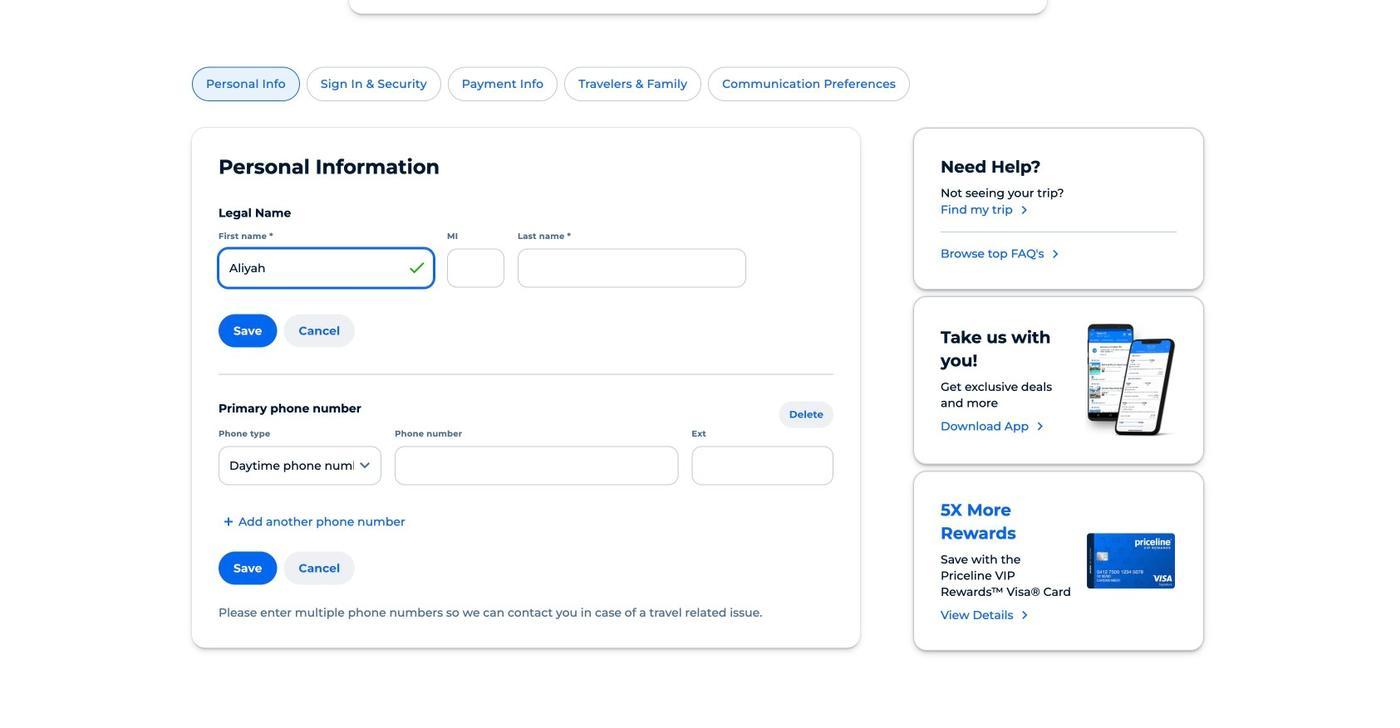 Task type: describe. For each thing, give the bounding box(es) containing it.
mobile devices image
[[1085, 324, 1177, 437]]



Task type: vqa. For each thing, say whether or not it's contained in the screenshot.
Types of travel tab list
no



Task type: locate. For each thing, give the bounding box(es) containing it.
None field
[[219, 249, 434, 288], [447, 249, 504, 288], [518, 249, 746, 288], [395, 447, 678, 486], [692, 447, 834, 486], [219, 249, 434, 288], [447, 249, 504, 288], [518, 249, 746, 288], [395, 447, 678, 486], [692, 447, 834, 486]]

credit card image
[[1085, 532, 1177, 591]]



